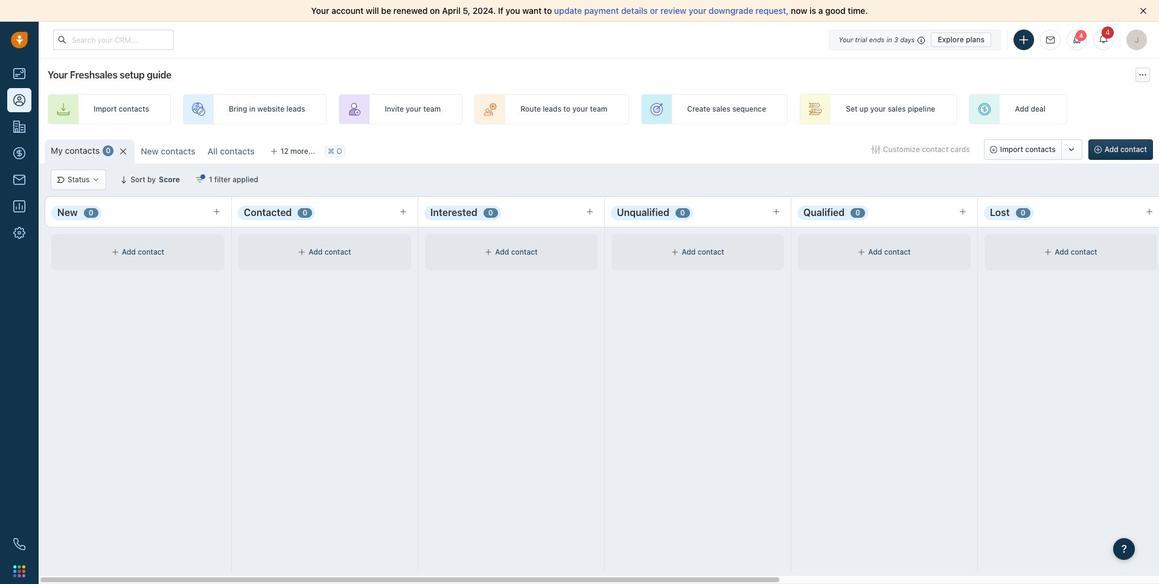 Task type: locate. For each thing, give the bounding box(es) containing it.
Search your CRM... text field
[[53, 30, 174, 50]]

phone element
[[7, 533, 31, 557]]

container_wx8msf4aqz5i3rn1 image
[[872, 146, 881, 154], [93, 176, 100, 184], [859, 249, 866, 256], [1045, 249, 1052, 256]]

freshworks switcher image
[[13, 566, 25, 578]]

container_wx8msf4aqz5i3rn1 image
[[196, 176, 204, 184], [57, 176, 65, 184], [112, 249, 119, 256], [299, 249, 306, 256], [485, 249, 492, 256], [672, 249, 679, 256]]

phone image
[[13, 539, 25, 551]]

group
[[984, 140, 1083, 160]]



Task type: vqa. For each thing, say whether or not it's contained in the screenshot.
the L image
no



Task type: describe. For each thing, give the bounding box(es) containing it.
send email image
[[1047, 36, 1055, 44]]

close image
[[1140, 7, 1148, 14]]



